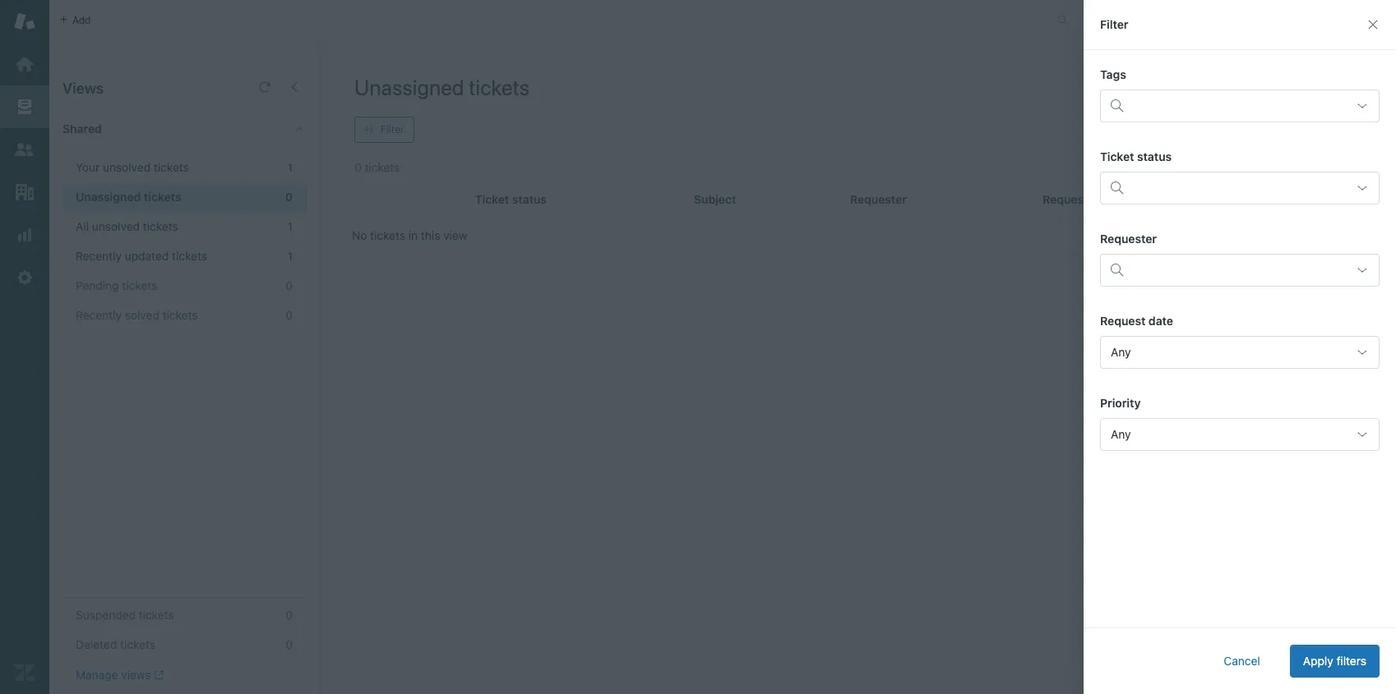 Task type: locate. For each thing, give the bounding box(es) containing it.
2 1 from the top
[[287, 220, 293, 233]]

ticket status
[[1100, 150, 1172, 164]]

all unsolved tickets
[[76, 220, 178, 233]]

recently updated tickets
[[76, 249, 207, 263]]

filter
[[1100, 17, 1129, 31], [381, 123, 404, 136]]

main element
[[0, 0, 49, 695]]

1 any from the top
[[1111, 345, 1131, 359]]

any down request
[[1111, 345, 1131, 359]]

0 vertical spatial any
[[1111, 345, 1131, 359]]

filter inside dialog
[[1100, 17, 1129, 31]]

no
[[352, 229, 367, 243]]

1 vertical spatial any field
[[1100, 418, 1380, 451]]

unassigned
[[354, 75, 464, 99], [76, 190, 141, 204]]

Any field
[[1100, 336, 1380, 369], [1100, 418, 1380, 451]]

1 vertical spatial unassigned tickets
[[76, 190, 181, 204]]

organizations image
[[14, 182, 35, 203]]

0 horizontal spatial unassigned
[[76, 190, 141, 204]]

0 vertical spatial 1
[[287, 160, 293, 174]]

1 any field from the top
[[1100, 336, 1380, 369]]

apply
[[1303, 654, 1333, 668]]

0 for deleted tickets
[[286, 638, 293, 652]]

1 for your unsolved tickets
[[287, 160, 293, 174]]

1 1 from the top
[[287, 160, 293, 174]]

1 horizontal spatial unassigned
[[354, 75, 464, 99]]

1 vertical spatial recently
[[76, 308, 122, 322]]

views
[[121, 668, 151, 682]]

0 vertical spatial filter
[[1100, 17, 1129, 31]]

shared heading
[[49, 104, 321, 154]]

filter dialog
[[1084, 0, 1396, 695]]

get started image
[[14, 53, 35, 75]]

priority
[[1100, 396, 1141, 410]]

view
[[443, 229, 467, 243]]

recently
[[76, 249, 122, 263], [76, 308, 122, 322]]

all
[[76, 220, 89, 233]]

unassigned tickets
[[354, 75, 530, 99], [76, 190, 181, 204]]

unsolved right the your
[[103, 160, 151, 174]]

1 vertical spatial unassigned
[[76, 190, 141, 204]]

manage
[[76, 668, 118, 682]]

any
[[1111, 345, 1131, 359], [1111, 428, 1131, 442]]

tags element
[[1100, 90, 1380, 123]]

unsolved right all
[[92, 220, 140, 233]]

0 vertical spatial recently
[[76, 249, 122, 263]]

2 any from the top
[[1111, 428, 1131, 442]]

subject
[[694, 192, 736, 206]]

close drawer image
[[1366, 18, 1380, 31]]

status
[[1137, 150, 1172, 164]]

recently down pending
[[76, 308, 122, 322]]

unsolved for all
[[92, 220, 140, 233]]

unsolved
[[103, 160, 151, 174], [92, 220, 140, 233]]

any down priority
[[1111, 428, 1131, 442]]

unassigned up all unsolved tickets at the top left of page
[[76, 190, 141, 204]]

2 any field from the top
[[1100, 418, 1380, 451]]

1 horizontal spatial filter
[[1100, 17, 1129, 31]]

1 horizontal spatial unassigned tickets
[[354, 75, 530, 99]]

recently up pending
[[76, 249, 122, 263]]

any for priority
[[1111, 428, 1131, 442]]

deleted tickets
[[76, 638, 155, 652]]

shared
[[62, 122, 102, 136]]

apply filters button
[[1290, 645, 1380, 678]]

1 vertical spatial unsolved
[[92, 220, 140, 233]]

unassigned up filter button
[[354, 75, 464, 99]]

unassigned tickets up all unsolved tickets at the top left of page
[[76, 190, 181, 204]]

1 vertical spatial any
[[1111, 428, 1131, 442]]

no tickets in this view
[[352, 229, 467, 243]]

unassigned tickets up filter button
[[354, 75, 530, 99]]

0 vertical spatial unsolved
[[103, 160, 151, 174]]

0 horizontal spatial filter
[[381, 123, 404, 136]]

1 recently from the top
[[76, 249, 122, 263]]

0 vertical spatial unassigned tickets
[[354, 75, 530, 99]]

0 vertical spatial any field
[[1100, 336, 1380, 369]]

suspended
[[76, 608, 136, 622]]

customers image
[[14, 139, 35, 160]]

request date
[[1100, 314, 1173, 328]]

1 vertical spatial filter
[[381, 123, 404, 136]]

0
[[285, 190, 293, 204], [286, 279, 293, 293], [286, 308, 293, 322], [286, 608, 293, 622], [286, 638, 293, 652]]

manage views link
[[76, 668, 164, 683]]

recently for recently solved tickets
[[76, 308, 122, 322]]

tickets
[[469, 75, 530, 99], [154, 160, 189, 174], [144, 190, 181, 204], [143, 220, 178, 233], [370, 229, 405, 243], [172, 249, 207, 263], [122, 279, 157, 293], [163, 308, 198, 322], [139, 608, 174, 622], [120, 638, 155, 652]]

3 1 from the top
[[287, 249, 293, 263]]

refresh views pane image
[[258, 81, 271, 94]]

2 recently from the top
[[76, 308, 122, 322]]

your unsolved tickets
[[76, 160, 189, 174]]

1
[[287, 160, 293, 174], [287, 220, 293, 233], [287, 249, 293, 263]]

2 vertical spatial 1
[[287, 249, 293, 263]]

1 vertical spatial 1
[[287, 220, 293, 233]]



Task type: describe. For each thing, give the bounding box(es) containing it.
filter inside button
[[381, 123, 404, 136]]

ticket status element
[[1100, 172, 1380, 205]]

1 for recently updated tickets
[[287, 249, 293, 263]]

recently solved tickets
[[76, 308, 198, 322]]

conversations
[[1105, 14, 1171, 26]]

unsolved for your
[[103, 160, 151, 174]]

your
[[76, 160, 100, 174]]

cancel
[[1224, 654, 1260, 668]]

tags
[[1100, 67, 1126, 81]]

1 for all unsolved tickets
[[287, 220, 293, 233]]

requester
[[1100, 232, 1157, 246]]

admin image
[[14, 267, 35, 289]]

0 for unassigned tickets
[[285, 190, 293, 204]]

0 horizontal spatial unassigned tickets
[[76, 190, 181, 204]]

0 for suspended tickets
[[286, 608, 293, 622]]

0 for recently solved tickets
[[286, 308, 293, 322]]

pending
[[76, 279, 119, 293]]

deleted
[[76, 638, 117, 652]]

cancel button
[[1211, 645, 1273, 678]]

date
[[1149, 314, 1173, 328]]

zendesk image
[[14, 663, 35, 684]]

ticket
[[1100, 150, 1134, 164]]

any field for priority
[[1100, 418, 1380, 451]]

updated
[[125, 249, 169, 263]]

filter button
[[354, 117, 414, 143]]

pending tickets
[[76, 279, 157, 293]]

request
[[1100, 314, 1146, 328]]

conversations button
[[1087, 7, 1209, 33]]

reporting image
[[14, 224, 35, 246]]

manage views
[[76, 668, 151, 682]]

solved
[[125, 308, 159, 322]]

views
[[62, 80, 104, 97]]

requester element
[[1100, 254, 1380, 287]]

any field for request date
[[1100, 336, 1380, 369]]

recently for recently updated tickets
[[76, 249, 122, 263]]

collapse views pane image
[[288, 81, 301, 94]]

apply filters
[[1303, 654, 1366, 668]]

suspended tickets
[[76, 608, 174, 622]]

(opens in a new tab) image
[[151, 671, 164, 681]]

any for request date
[[1111, 345, 1131, 359]]

this
[[421, 229, 440, 243]]

filters
[[1336, 654, 1366, 668]]

0 for pending tickets
[[286, 279, 293, 293]]

zendesk support image
[[14, 11, 35, 32]]

shared button
[[49, 104, 277, 154]]

views image
[[14, 96, 35, 118]]

in
[[408, 229, 418, 243]]

0 vertical spatial unassigned
[[354, 75, 464, 99]]



Task type: vqa. For each thing, say whether or not it's contained in the screenshot.
status
yes



